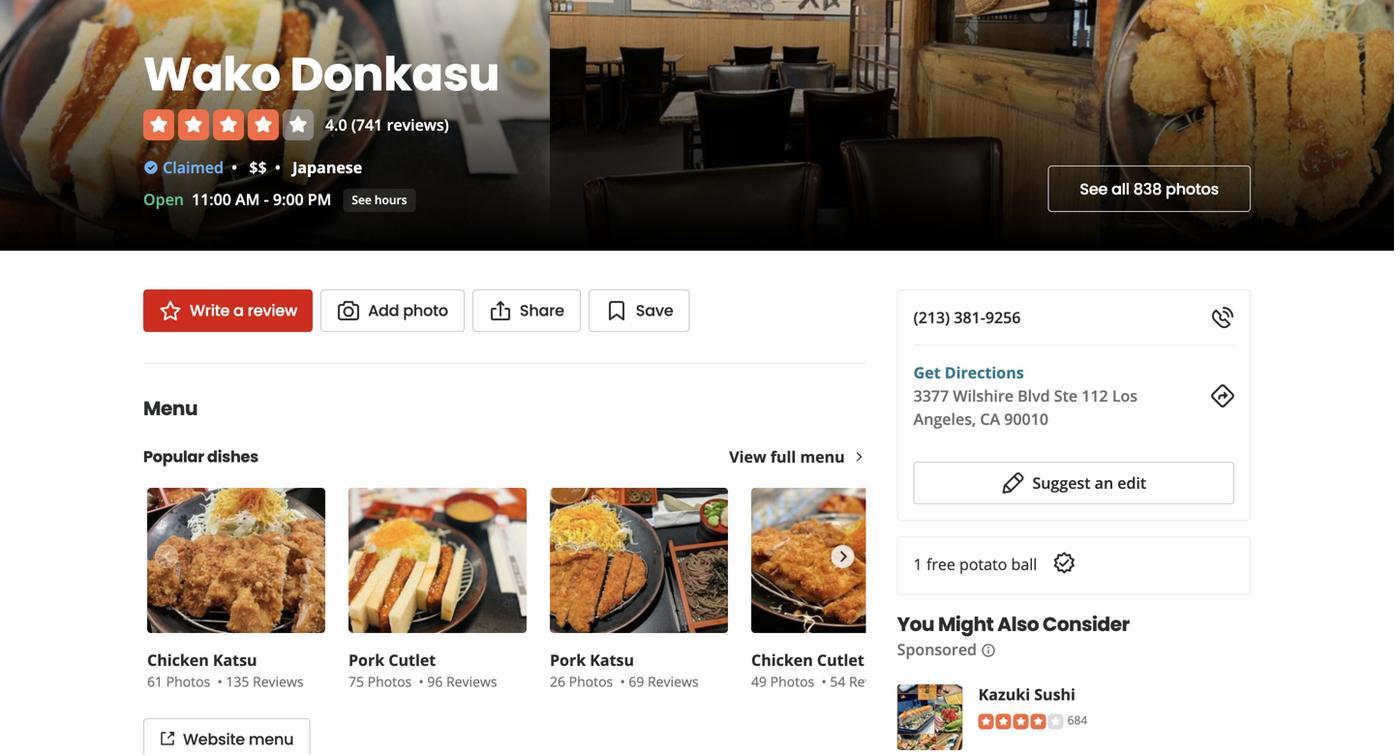 Task type: vqa. For each thing, say whether or not it's contained in the screenshot.
first Until from the bottom of the page
no



Task type: locate. For each thing, give the bounding box(es) containing it.
49
[[752, 673, 767, 691]]

write
[[190, 300, 230, 322]]

katsu for pork katsu
[[590, 650, 634, 671]]

suggest an edit button
[[914, 462, 1235, 505]]

photos inside pork katsu 26 photos
[[569, 673, 613, 691]]

chicken cutlet 49 photos
[[752, 650, 865, 691]]

photos inside chicken katsu 61 photos
[[166, 673, 210, 691]]

angeles,
[[914, 409, 976, 430]]

24 pencil v2 image
[[1002, 472, 1025, 495]]

chicken up 49 on the bottom right of page
[[752, 650, 813, 671]]

1 photos from the left
[[166, 673, 210, 691]]

24 phone v2 image
[[1212, 306, 1235, 329]]

open
[[143, 189, 184, 210]]

photo of wako donkasu - los angeles, ca, us. image
[[550, 0, 1100, 251]]

4 star rating image down kazuki sushi
[[979, 714, 1064, 730]]

4.0 (741 reviews)
[[325, 114, 449, 135]]

3 reviews from the left
[[648, 673, 699, 691]]

1 vertical spatial menu
[[249, 729, 294, 751]]

reviews)
[[387, 114, 449, 135]]

-
[[264, 189, 269, 210]]

reviews right the 54
[[849, 673, 900, 691]]

ball
[[1012, 554, 1038, 575]]

0 horizontal spatial pork
[[349, 650, 385, 671]]

4 photos from the left
[[771, 673, 815, 691]]

see left hours
[[352, 192, 372, 208]]

96
[[427, 673, 443, 691]]

photos right 61
[[166, 673, 210, 691]]

24 camera v2 image
[[337, 299, 360, 322]]

photos inside chicken cutlet 49 photos
[[771, 673, 815, 691]]

previous image
[[155, 545, 177, 568]]

consider
[[1043, 611, 1130, 638]]

next image
[[833, 545, 854, 568]]

reviews
[[253, 673, 304, 691], [446, 673, 497, 691], [648, 673, 699, 691], [849, 673, 900, 691]]

see left all
[[1080, 178, 1108, 200]]

see all 838 photos link
[[1048, 166, 1251, 212]]

suggest an edit
[[1033, 473, 1147, 493]]

75
[[349, 673, 364, 691]]

popular dishes
[[143, 446, 259, 468]]

0 horizontal spatial katsu
[[213, 650, 257, 671]]

reviews for chicken katsu
[[253, 673, 304, 691]]

chicken up 61
[[147, 650, 209, 671]]

1
[[914, 554, 923, 575]]

open 11:00 am - 9:00 pm
[[143, 189, 332, 210]]

ste
[[1054, 385, 1078, 406]]

0 horizontal spatial menu
[[249, 729, 294, 751]]

24 check in v2 image
[[1053, 551, 1076, 575]]

2 reviews from the left
[[446, 673, 497, 691]]

reviews right 135
[[253, 673, 304, 691]]

2 katsu from the left
[[590, 650, 634, 671]]

get directions link
[[914, 362, 1024, 383]]

16 external link v2 image
[[160, 731, 175, 747]]

1 horizontal spatial chicken
[[752, 650, 813, 671]]

katsu inside chicken katsu 61 photos
[[213, 650, 257, 671]]

dishes
[[207, 446, 259, 468]]

see for see all 838 photos
[[1080, 178, 1108, 200]]

1 horizontal spatial pork
[[550, 650, 586, 671]]

photos for pork cutlet
[[368, 673, 412, 691]]

4 star rating image up $$
[[143, 109, 314, 140]]

reviews right 96
[[446, 673, 497, 691]]

see for see hours
[[352, 192, 372, 208]]

pork up the 75
[[349, 650, 385, 671]]

reviews for pork katsu
[[648, 673, 699, 691]]

photos
[[1166, 178, 1219, 200]]

website menu
[[183, 729, 294, 751]]

katsu inside pork katsu 26 photos
[[590, 650, 634, 671]]

1 horizontal spatial cutlet
[[817, 650, 865, 671]]

1 horizontal spatial menu
[[800, 446, 845, 467]]

cutlet up 96
[[389, 650, 436, 671]]

684
[[1068, 712, 1088, 728]]

menu
[[800, 446, 845, 467], [249, 729, 294, 751]]

1 horizontal spatial katsu
[[590, 650, 634, 671]]

reviews for pork cutlet
[[446, 673, 497, 691]]

pork
[[349, 650, 385, 671], [550, 650, 586, 671]]

menu left the 14 chevron right outline "icon"
[[800, 446, 845, 467]]

pork cutlet image
[[349, 488, 527, 633]]

you
[[897, 611, 935, 638]]

2 pork from the left
[[550, 650, 586, 671]]

save button
[[589, 290, 690, 332]]

pork inside pork cutlet 75 photos
[[349, 650, 385, 671]]

1 chicken from the left
[[147, 650, 209, 671]]

4 star rating image
[[143, 109, 314, 140], [979, 714, 1064, 730]]

838
[[1134, 178, 1162, 200]]

0 vertical spatial menu
[[800, 446, 845, 467]]

cutlet inside pork cutlet 75 photos
[[389, 650, 436, 671]]

2 cutlet from the left
[[817, 650, 865, 671]]

16 claim filled v2 image
[[143, 160, 159, 175]]

1 vertical spatial 4 star rating image
[[979, 714, 1064, 730]]

1 cutlet from the left
[[389, 650, 436, 671]]

cutlet up the 54
[[817, 650, 865, 671]]

photos right 49 on the bottom right of page
[[771, 673, 815, 691]]

1 katsu from the left
[[213, 650, 257, 671]]

a
[[234, 300, 244, 322]]

pork inside pork katsu 26 photos
[[550, 650, 586, 671]]

1 horizontal spatial see
[[1080, 178, 1108, 200]]

3 photos from the left
[[569, 673, 613, 691]]

135 reviews
[[226, 673, 304, 691]]

sushi
[[1035, 684, 1076, 705]]

0 horizontal spatial see
[[352, 192, 372, 208]]

cutlet for pork cutlet
[[389, 650, 436, 671]]

1 horizontal spatial 4 star rating image
[[979, 714, 1064, 730]]

katsu up 135
[[213, 650, 257, 671]]

pork katsu image
[[550, 488, 728, 633]]

reviews for chicken cutlet
[[849, 673, 900, 691]]

katsu up 69
[[590, 650, 634, 671]]

an
[[1095, 473, 1114, 493]]

0 horizontal spatial cutlet
[[389, 650, 436, 671]]

1 reviews from the left
[[253, 673, 304, 691]]

save
[[636, 300, 674, 322]]

claimed
[[163, 157, 224, 178]]

24 star v2 image
[[159, 299, 182, 322]]

1 pork from the left
[[349, 650, 385, 671]]

kazuki sushi image
[[897, 685, 963, 751]]

japanese link
[[293, 157, 362, 178]]

add photo link
[[321, 290, 465, 332]]

pork up 26
[[550, 650, 586, 671]]

cutlet
[[389, 650, 436, 671], [817, 650, 865, 671]]

0 horizontal spatial 4 star rating image
[[143, 109, 314, 140]]

kazuki sushi link
[[979, 684, 1076, 705]]

see
[[1080, 178, 1108, 200], [352, 192, 372, 208]]

4 reviews from the left
[[849, 673, 900, 691]]

cutlet inside chicken cutlet 49 photos
[[817, 650, 865, 671]]

write a review link
[[143, 290, 313, 332]]

review
[[248, 300, 297, 322]]

you might also consider
[[897, 611, 1130, 638]]

24 save outline v2 image
[[605, 299, 628, 322]]

photos right the 75
[[368, 673, 412, 691]]

sponsored
[[897, 639, 977, 660]]

90010
[[1005, 409, 1049, 430]]

chicken katsu image
[[147, 488, 325, 633]]

reviews right 69
[[648, 673, 699, 691]]

photos right 26
[[569, 673, 613, 691]]

0 horizontal spatial chicken
[[147, 650, 209, 671]]

photos
[[166, 673, 210, 691], [368, 673, 412, 691], [569, 673, 613, 691], [771, 673, 815, 691]]

photo of wako donkasu - los angeles, ca, us. pork cutlet combo with udon image
[[1100, 0, 1395, 251]]

2 photos from the left
[[368, 673, 412, 691]]

chicken inside chicken cutlet 49 photos
[[752, 650, 813, 671]]

photos inside pork cutlet 75 photos
[[368, 673, 412, 691]]

menu right website
[[249, 729, 294, 751]]

chicken inside chicken katsu 61 photos
[[147, 650, 209, 671]]

2 chicken from the left
[[752, 650, 813, 671]]

photos for chicken katsu
[[166, 673, 210, 691]]

wilshire
[[953, 385, 1014, 406]]

see all 838 photos
[[1080, 178, 1219, 200]]



Task type: describe. For each thing, give the bounding box(es) containing it.
view full menu
[[729, 446, 845, 467]]

menu element
[[112, 363, 934, 754]]

hours
[[375, 192, 407, 208]]

pork cutlet 75 photos
[[349, 650, 436, 691]]

share
[[520, 300, 564, 322]]

69
[[629, 673, 644, 691]]

cutlet for chicken cutlet
[[817, 650, 865, 671]]

(213)
[[914, 307, 950, 328]]

$$
[[249, 157, 267, 178]]

view full menu link
[[729, 446, 866, 467]]

pm
[[308, 189, 332, 210]]

24 share v2 image
[[489, 299, 512, 322]]

edit
[[1118, 473, 1147, 493]]

61
[[147, 673, 163, 691]]

9:00
[[273, 189, 304, 210]]

14 chevron right outline image
[[853, 450, 866, 464]]

photo of wako donkasu - los angeles, ca, us. pork cutlet sandwich image
[[0, 0, 550, 251]]

(741
[[351, 114, 383, 135]]

photo
[[403, 300, 448, 322]]

write a review
[[190, 300, 297, 322]]

pork katsu 26 photos
[[550, 650, 634, 691]]

los
[[1113, 385, 1138, 406]]

view
[[729, 446, 767, 467]]

japanese
[[293, 157, 362, 178]]

0 vertical spatial 4 star rating image
[[143, 109, 314, 140]]

potato
[[960, 554, 1008, 575]]

chicken katsu 61 photos
[[147, 650, 257, 691]]

chicken for chicken katsu
[[147, 650, 209, 671]]

website menu link
[[143, 719, 310, 754]]

4.0
[[325, 114, 347, 135]]

24 directions v2 image
[[1212, 384, 1235, 408]]

all
[[1112, 178, 1130, 200]]

112
[[1082, 385, 1109, 406]]

9256
[[986, 307, 1021, 328]]

menu
[[143, 395, 198, 422]]

54 reviews
[[830, 673, 900, 691]]

wako donkasu
[[143, 42, 500, 107]]

(213) 381-9256
[[914, 307, 1021, 328]]

am
[[235, 189, 260, 210]]

54
[[830, 673, 846, 691]]

96 reviews
[[427, 673, 497, 691]]

photos for pork katsu
[[569, 673, 613, 691]]

381-
[[954, 307, 986, 328]]

directions
[[945, 362, 1024, 383]]

ca
[[980, 409, 1001, 430]]

website
[[183, 729, 245, 751]]

get directions 3377 wilshire blvd ste 112 los angeles, ca 90010
[[914, 362, 1138, 430]]

pork for pork katsu
[[550, 650, 586, 671]]

135
[[226, 673, 249, 691]]

(741 reviews) link
[[351, 114, 449, 135]]

chicken for chicken cutlet
[[752, 650, 813, 671]]

26
[[550, 673, 566, 691]]

get
[[914, 362, 941, 383]]

share button
[[473, 290, 581, 332]]

donkasu
[[290, 42, 500, 107]]

also
[[998, 611, 1039, 638]]

see hours
[[352, 192, 407, 208]]

add
[[368, 300, 399, 322]]

1 free potato ball
[[914, 554, 1038, 575]]

16 info v2 image
[[981, 643, 997, 658]]

chicken cutlet image
[[752, 488, 930, 633]]

photos for chicken cutlet
[[771, 673, 815, 691]]

69 reviews
[[629, 673, 699, 691]]

full
[[771, 446, 796, 467]]

popular
[[143, 446, 204, 468]]

add photo
[[368, 300, 448, 322]]

see hours link
[[343, 189, 416, 212]]

katsu for chicken katsu
[[213, 650, 257, 671]]

kazuki sushi
[[979, 684, 1076, 705]]

pork for pork cutlet
[[349, 650, 385, 671]]

suggest
[[1033, 473, 1091, 493]]

11:00
[[192, 189, 231, 210]]

wako
[[143, 42, 281, 107]]

blvd
[[1018, 385, 1050, 406]]

3377
[[914, 385, 949, 406]]

might
[[938, 611, 994, 638]]

free
[[927, 554, 956, 575]]

kazuki
[[979, 684, 1031, 705]]



